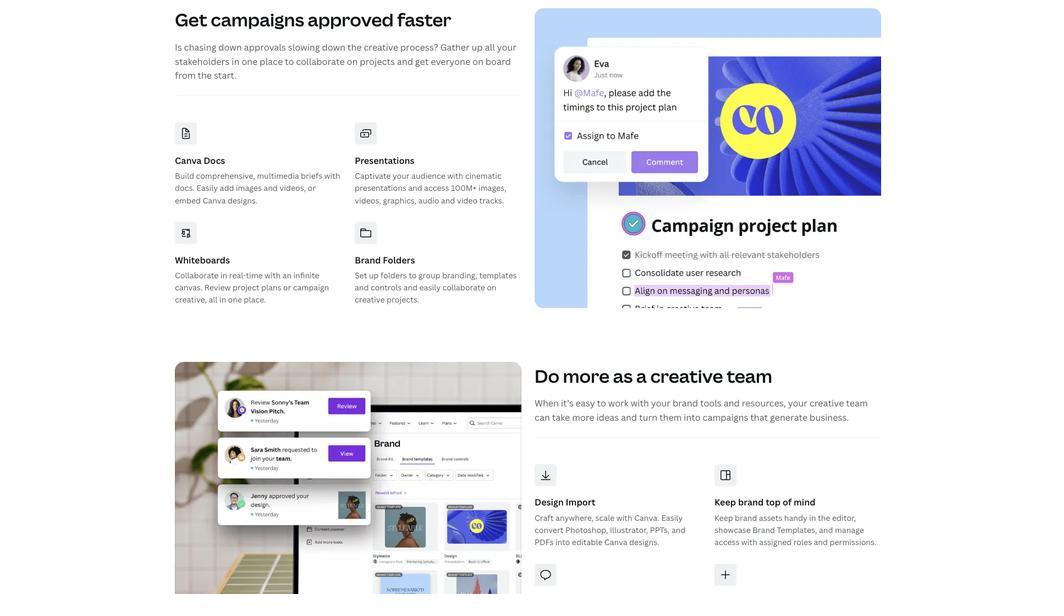 Task type: locate. For each thing, give the bounding box(es) containing it.
brand up showcase on the right bottom of the page
[[735, 513, 758, 523]]

and down set
[[355, 283, 369, 293]]

1 horizontal spatial team
[[847, 398, 868, 410]]

brand up set
[[355, 254, 381, 266]]

1 vertical spatial brand
[[739, 497, 764, 509]]

with up 100m+
[[448, 171, 464, 181]]

embed
[[175, 195, 201, 206]]

work
[[609, 398, 629, 410]]

1 horizontal spatial videos,
[[355, 195, 381, 206]]

0 vertical spatial easily
[[197, 183, 218, 193]]

1 horizontal spatial up
[[472, 41, 483, 53]]

0 vertical spatial into
[[684, 412, 701, 424]]

2 horizontal spatial to
[[597, 398, 607, 410]]

with down showcase on the right bottom of the page
[[742, 538, 758, 548]]

0 vertical spatial access
[[424, 183, 449, 193]]

1 horizontal spatial the
[[348, 41, 362, 53]]

your
[[497, 41, 517, 53], [393, 171, 410, 181], [652, 398, 671, 410], [789, 398, 808, 410]]

1 vertical spatial access
[[715, 538, 740, 548]]

0 horizontal spatial brand
[[355, 254, 381, 266]]

into down "convert"
[[556, 538, 571, 548]]

craft
[[535, 513, 554, 523]]

in inside keep brand top of mind keep brand assets handy in the editor, showcase brand templates, and manage access with assigned roles and permissions.
[[810, 513, 817, 523]]

2 down from the left
[[322, 41, 346, 53]]

them
[[660, 412, 682, 424]]

brand folders set up folders to group branding, templates and controls and easily collaborate on creative projects.
[[355, 254, 517, 305]]

1 vertical spatial into
[[556, 538, 571, 548]]

100m+
[[451, 183, 477, 193]]

0 vertical spatial or
[[308, 183, 316, 193]]

real-
[[229, 270, 246, 281]]

import
[[566, 497, 596, 509]]

get
[[175, 8, 207, 32]]

0 horizontal spatial all
[[209, 295, 218, 305]]

to left group
[[409, 270, 417, 281]]

access up audio
[[424, 183, 449, 193]]

canva up build
[[175, 155, 202, 167]]

1 vertical spatial the
[[198, 70, 212, 81]]

0 vertical spatial canva
[[175, 155, 202, 167]]

1 vertical spatial campaigns
[[703, 412, 749, 424]]

1 horizontal spatial access
[[715, 538, 740, 548]]

creative inside when it's easy to work with your brand tools and resources, your creative team can take more ideas and turn them into campaigns that generate business.
[[810, 398, 845, 410]]

2 horizontal spatial the
[[818, 513, 831, 523]]

or
[[308, 183, 316, 193], [283, 283, 291, 293]]

keep
[[715, 497, 737, 509], [715, 513, 734, 523]]

with inside presentations captivate your audience with cinematic presentations and access 100m+ images, videos, graphics, audio and video tracks.
[[448, 171, 464, 181]]

your up generate
[[789, 398, 808, 410]]

from
[[175, 70, 196, 81]]

0 vertical spatial collaborate
[[296, 55, 345, 67]]

videos, down presentations
[[355, 195, 381, 206]]

on left board
[[473, 55, 484, 67]]

on down templates
[[487, 283, 497, 293]]

with up the illustrator,
[[617, 513, 633, 523]]

audio
[[419, 195, 439, 206]]

with inside keep brand top of mind keep brand assets handy in the editor, showcase brand templates, and manage access with assigned roles and permissions.
[[742, 538, 758, 548]]

your inside the is chasing down approvals slowing down the creative process? gather up all your stakeholders in one place to collaborate on projects and get everyone on board from the start.
[[497, 41, 517, 53]]

collaborate inside brand folders set up folders to group branding, templates and controls and easily collaborate on creative projects.
[[443, 283, 485, 293]]

campaigns up approvals
[[211, 8, 304, 32]]

0 horizontal spatial up
[[369, 270, 379, 281]]

1 horizontal spatial into
[[684, 412, 701, 424]]

get
[[415, 55, 429, 67]]

0 horizontal spatial canva
[[175, 155, 202, 167]]

set
[[355, 270, 367, 281]]

captivate
[[355, 171, 391, 181]]

in right handy
[[810, 513, 817, 523]]

one down the project
[[228, 295, 242, 305]]

videos, inside presentations captivate your audience with cinematic presentations and access 100m+ images, videos, graphics, audio and video tracks.
[[355, 195, 381, 206]]

is
[[175, 41, 182, 53]]

videos, down 'multimedia' on the left of the page
[[280, 183, 306, 193]]

2 vertical spatial canva
[[605, 538, 628, 548]]

1 horizontal spatial all
[[485, 41, 495, 53]]

with inside whiteboards collaborate in real-time with an infinite canvas. review project plans or campaign creative, all in one place.
[[265, 270, 281, 281]]

0 vertical spatial to
[[285, 55, 294, 67]]

1 horizontal spatial collaborate
[[443, 283, 485, 293]]

the up projects
[[348, 41, 362, 53]]

and down 'multimedia' on the left of the page
[[264, 183, 278, 193]]

0 horizontal spatial designs.
[[228, 195, 258, 206]]

0 vertical spatial up
[[472, 41, 483, 53]]

1 keep from the top
[[715, 497, 737, 509]]

collaborate down slowing
[[296, 55, 345, 67]]

or inside whiteboards collaborate in real-time with an infinite canvas. review project plans or campaign creative, all in one place.
[[283, 283, 291, 293]]

all up board
[[485, 41, 495, 53]]

up right gather
[[472, 41, 483, 53]]

videos,
[[280, 183, 306, 193], [355, 195, 381, 206]]

creative inside the is chasing down approvals slowing down the creative process? gather up all your stakeholders in one place to collaborate on projects and get everyone on board from the start.
[[364, 41, 398, 53]]

creative,
[[175, 295, 207, 305]]

2 vertical spatial the
[[818, 513, 831, 523]]

designs. down the illustrator,
[[630, 538, 660, 548]]

to inside the is chasing down approvals slowing down the creative process? gather up all your stakeholders in one place to collaborate on projects and get everyone on board from the start.
[[285, 55, 294, 67]]

down right slowing
[[322, 41, 346, 53]]

1 horizontal spatial to
[[409, 270, 417, 281]]

into inside design import craft anywhere, scale with canva. easily convert photoshop, illustrator, ppts, and pdfs into editable canva designs.
[[556, 538, 571, 548]]

1 vertical spatial brand
[[753, 525, 776, 536]]

tools
[[701, 398, 722, 410]]

more down easy
[[573, 412, 595, 424]]

the inside keep brand top of mind keep brand assets handy in the editor, showcase brand templates, and manage access with assigned roles and permissions.
[[818, 513, 831, 523]]

easily up ppts,
[[662, 513, 683, 523]]

your down presentations
[[393, 171, 410, 181]]

1 horizontal spatial designs.
[[630, 538, 660, 548]]

add
[[220, 183, 234, 193]]

0 vertical spatial designs.
[[228, 195, 258, 206]]

videos, inside canva docs build comprehensive, multimedia briefs with docs. easily add images and videos, or embed canva designs.
[[280, 183, 306, 193]]

0 vertical spatial campaigns
[[211, 8, 304, 32]]

2 horizontal spatial canva
[[605, 538, 628, 548]]

your up board
[[497, 41, 517, 53]]

0 horizontal spatial to
[[285, 55, 294, 67]]

team inside when it's easy to work with your brand tools and resources, your creative team can take more ideas and turn them into campaigns that generate business.
[[847, 398, 868, 410]]

easily inside canva docs build comprehensive, multimedia briefs with docs. easily add images and videos, or embed canva designs.
[[197, 183, 218, 193]]

do
[[535, 364, 560, 388]]

0 vertical spatial videos,
[[280, 183, 306, 193]]

0 vertical spatial more
[[563, 364, 610, 388]]

with up turn at the bottom of the page
[[631, 398, 649, 410]]

brand
[[673, 398, 699, 410], [739, 497, 764, 509], [735, 513, 758, 523]]

0 horizontal spatial or
[[283, 283, 291, 293]]

that
[[751, 412, 769, 424]]

and down editor,
[[820, 525, 834, 536]]

down up 'start.'
[[219, 41, 242, 53]]

0 horizontal spatial videos,
[[280, 183, 306, 193]]

and left get
[[397, 55, 413, 67]]

collaborate
[[296, 55, 345, 67], [443, 283, 485, 293]]

or down briefs
[[308, 183, 316, 193]]

with up plans at the left top
[[265, 270, 281, 281]]

1 horizontal spatial down
[[322, 41, 346, 53]]

brand down assets at the bottom right of the page
[[753, 525, 776, 536]]

1 vertical spatial more
[[573, 412, 595, 424]]

creative
[[364, 41, 398, 53], [355, 295, 385, 305], [651, 364, 724, 388], [810, 398, 845, 410]]

team up business. at right bottom
[[847, 398, 868, 410]]

all inside the is chasing down approvals slowing down the creative process? gather up all your stakeholders in one place to collaborate on projects and get everyone on board from the start.
[[485, 41, 495, 53]]

0 horizontal spatial collaborate
[[296, 55, 345, 67]]

and right ppts,
[[672, 525, 686, 536]]

access inside presentations captivate your audience with cinematic presentations and access 100m+ images, videos, graphics, audio and video tracks.
[[424, 183, 449, 193]]

designs.
[[228, 195, 258, 206], [630, 538, 660, 548]]

to
[[285, 55, 294, 67], [409, 270, 417, 281], [597, 398, 607, 410]]

1 vertical spatial team
[[847, 398, 868, 410]]

1 vertical spatial one
[[228, 295, 242, 305]]

creative up projects
[[364, 41, 398, 53]]

access down showcase on the right bottom of the page
[[715, 538, 740, 548]]

up
[[472, 41, 483, 53], [369, 270, 379, 281]]

0 horizontal spatial down
[[219, 41, 242, 53]]

0 horizontal spatial team
[[727, 364, 773, 388]]

0 vertical spatial brand
[[355, 254, 381, 266]]

brand
[[355, 254, 381, 266], [753, 525, 776, 536]]

1 vertical spatial easily
[[662, 513, 683, 523]]

or down an
[[283, 283, 291, 293]]

take
[[552, 412, 570, 424]]

1 vertical spatial videos,
[[355, 195, 381, 206]]

and right roles
[[814, 538, 828, 548]]

designs. inside canva docs build comprehensive, multimedia briefs with docs. easily add images and videos, or embed canva designs.
[[228, 195, 258, 206]]

brand up the them
[[673, 398, 699, 410]]

1 vertical spatial up
[[369, 270, 379, 281]]

with
[[325, 171, 341, 181], [448, 171, 464, 181], [265, 270, 281, 281], [631, 398, 649, 410], [617, 513, 633, 523], [742, 538, 758, 548]]

one down approvals
[[242, 55, 258, 67]]

easily left add
[[197, 183, 218, 193]]

canva down add
[[203, 195, 226, 206]]

stakeholders
[[175, 55, 230, 67]]

build
[[175, 171, 194, 181]]

to right place
[[285, 55, 294, 67]]

with right briefs
[[325, 171, 341, 181]]

video
[[457, 195, 478, 206]]

more up easy
[[563, 364, 610, 388]]

on
[[347, 55, 358, 67], [473, 55, 484, 67], [487, 283, 497, 293]]

1 vertical spatial to
[[409, 270, 417, 281]]

brand left the top
[[739, 497, 764, 509]]

0 vertical spatial one
[[242, 55, 258, 67]]

on inside brand folders set up folders to group branding, templates and controls and easily collaborate on creative projects.
[[487, 283, 497, 293]]

folders
[[381, 270, 407, 281]]

roles
[[794, 538, 812, 548]]

0 horizontal spatial easily
[[197, 183, 218, 193]]

to up ideas
[[597, 398, 607, 410]]

0 horizontal spatial access
[[424, 183, 449, 193]]

all
[[485, 41, 495, 53], [209, 295, 218, 305]]

0 vertical spatial brand
[[673, 398, 699, 410]]

the left editor,
[[818, 513, 831, 523]]

team
[[727, 364, 773, 388], [847, 398, 868, 410]]

1 vertical spatial all
[[209, 295, 218, 305]]

handy
[[785, 513, 808, 523]]

is chasing down approvals slowing down the creative process? gather up all your stakeholders in one place to collaborate on projects and get everyone on board from the start.
[[175, 41, 517, 81]]

1 vertical spatial designs.
[[630, 538, 660, 548]]

in left real- on the top
[[221, 270, 227, 281]]

one inside whiteboards collaborate in real-time with an infinite canvas. review project plans or campaign creative, all in one place.
[[228, 295, 242, 305]]

1 vertical spatial collaborate
[[443, 283, 485, 293]]

1 vertical spatial canva
[[203, 195, 226, 206]]

canva down the illustrator,
[[605, 538, 628, 548]]

creative inside brand folders set up folders to group branding, templates and controls and easily collaborate on creative projects.
[[355, 295, 385, 305]]

as
[[613, 364, 633, 388]]

campaigns down tools
[[703, 412, 749, 424]]

2 horizontal spatial on
[[487, 283, 497, 293]]

in up 'start.'
[[232, 55, 240, 67]]

into inside when it's easy to work with your brand tools and resources, your creative team can take more ideas and turn them into campaigns that generate business.
[[684, 412, 701, 424]]

designs. down images
[[228, 195, 258, 206]]

all down review
[[209, 295, 218, 305]]

graphics,
[[383, 195, 417, 206]]

1 horizontal spatial campaigns
[[703, 412, 749, 424]]

canva
[[175, 155, 202, 167], [203, 195, 226, 206], [605, 538, 628, 548]]

audience
[[412, 171, 446, 181]]

creative up business. at right bottom
[[810, 398, 845, 410]]

1 horizontal spatial easily
[[662, 513, 683, 523]]

on left projects
[[347, 55, 358, 67]]

0 vertical spatial all
[[485, 41, 495, 53]]

the down stakeholders
[[198, 70, 212, 81]]

templates
[[480, 270, 517, 281]]

0 vertical spatial keep
[[715, 497, 737, 509]]

more
[[563, 364, 610, 388], [573, 412, 595, 424]]

brand inside keep brand top of mind keep brand assets handy in the editor, showcase brand templates, and manage access with assigned roles and permissions.
[[753, 525, 776, 536]]

collaborate down branding,
[[443, 283, 485, 293]]

up right set
[[369, 270, 379, 281]]

1 vertical spatial or
[[283, 283, 291, 293]]

presentations captivate your audience with cinematic presentations and access 100m+ images, videos, graphics, audio and video tracks.
[[355, 155, 507, 206]]

1 vertical spatial keep
[[715, 513, 734, 523]]

more inside when it's easy to work with your brand tools and resources, your creative team can take more ideas and turn them into campaigns that generate business.
[[573, 412, 595, 424]]

and down 'audience'
[[409, 183, 423, 193]]

into
[[684, 412, 701, 424], [556, 538, 571, 548]]

slowing
[[288, 41, 320, 53]]

0 horizontal spatial into
[[556, 538, 571, 548]]

1 horizontal spatial brand
[[753, 525, 776, 536]]

creative down controls
[[355, 295, 385, 305]]

with inside when it's easy to work with your brand tools and resources, your creative team can take more ideas and turn them into campaigns that generate business.
[[631, 398, 649, 410]]

easily
[[197, 183, 218, 193], [662, 513, 683, 523]]

1 horizontal spatial or
[[308, 183, 316, 193]]

team up resources,
[[727, 364, 773, 388]]

the
[[348, 41, 362, 53], [198, 70, 212, 81], [818, 513, 831, 523]]

2 vertical spatial to
[[597, 398, 607, 410]]

into right the them
[[684, 412, 701, 424]]



Task type: vqa. For each thing, say whether or not it's contained in the screenshot.
fun
no



Task type: describe. For each thing, give the bounding box(es) containing it.
design
[[535, 497, 564, 509]]

top
[[766, 497, 781, 509]]

time
[[246, 270, 263, 281]]

0 horizontal spatial campaigns
[[211, 8, 304, 32]]

cinematic
[[465, 171, 502, 181]]

controls
[[371, 283, 402, 293]]

tracks.
[[480, 195, 504, 206]]

multimedia
[[257, 171, 299, 181]]

and left video
[[441, 195, 455, 206]]

get campaigns approved faster
[[175, 8, 452, 32]]

approved
[[308, 8, 394, 32]]

up inside the is chasing down approvals slowing down the creative process? gather up all your stakeholders in one place to collaborate on projects and get everyone on board from the start.
[[472, 41, 483, 53]]

campaign
[[293, 283, 329, 293]]

your up the them
[[652, 398, 671, 410]]

brand inside when it's easy to work with your brand tools and resources, your creative team can take more ideas and turn them into campaigns that generate business.
[[673, 398, 699, 410]]

a
[[637, 364, 647, 388]]

resources,
[[742, 398, 786, 410]]

up inside brand folders set up folders to group branding, templates and controls and easily collaborate on creative projects.
[[369, 270, 379, 281]]

with inside canva docs build comprehensive, multimedia briefs with docs. easily add images and videos, or embed canva designs.
[[325, 171, 341, 181]]

in down review
[[220, 295, 226, 305]]

folders
[[383, 254, 415, 266]]

one inside the is chasing down approvals slowing down the creative process? gather up all your stakeholders in one place to collaborate on projects and get everyone on board from the start.
[[242, 55, 258, 67]]

all inside whiteboards collaborate in real-time with an infinite canvas. review project plans or campaign creative, all in one place.
[[209, 295, 218, 305]]

docs.
[[175, 183, 195, 193]]

permissions.
[[830, 538, 877, 548]]

designs. inside design import craft anywhere, scale with canva. easily convert photoshop, illustrator, ppts, and pdfs into editable canva designs.
[[630, 538, 660, 548]]

templates,
[[777, 525, 818, 536]]

presentations
[[355, 155, 415, 167]]

branding,
[[443, 270, 478, 281]]

anywhere,
[[556, 513, 594, 523]]

start.
[[214, 70, 237, 81]]

collaborate
[[175, 270, 219, 281]]

your inside presentations captivate your audience with cinematic presentations and access 100m+ images, videos, graphics, audio and video tracks.
[[393, 171, 410, 181]]

and inside design import craft anywhere, scale with canva. easily convert photoshop, illustrator, ppts, and pdfs into editable canva designs.
[[672, 525, 686, 536]]

images
[[236, 183, 262, 193]]

comprehensive,
[[196, 171, 255, 181]]

whiteboards
[[175, 254, 230, 266]]

to inside when it's easy to work with your brand tools and resources, your creative team can take more ideas and turn them into campaigns that generate business.
[[597, 398, 607, 410]]

canva.
[[635, 513, 660, 523]]

ideas
[[597, 412, 619, 424]]

gather
[[441, 41, 470, 53]]

0 vertical spatial team
[[727, 364, 773, 388]]

everyone
[[431, 55, 471, 67]]

review
[[205, 283, 231, 293]]

mind
[[794, 497, 816, 509]]

whiteboards collaborate in real-time with an infinite canvas. review project plans or campaign creative, all in one place.
[[175, 254, 329, 305]]

in inside the is chasing down approvals slowing down the creative process? gather up all your stakeholders in one place to collaborate on projects and get everyone on board from the start.
[[232, 55, 240, 67]]

of
[[783, 497, 792, 509]]

projects
[[360, 55, 395, 67]]

can
[[535, 412, 550, 424]]

showcase
[[715, 525, 751, 536]]

project
[[233, 283, 260, 293]]

easy
[[576, 398, 595, 410]]

canvas.
[[175, 283, 203, 293]]

place.
[[244, 295, 266, 305]]

turn
[[640, 412, 658, 424]]

access inside keep brand top of mind keep brand assets handy in the editor, showcase brand templates, and manage access with assigned roles and permissions.
[[715, 538, 740, 548]]

plans
[[261, 283, 282, 293]]

approvals
[[244, 41, 286, 53]]

new collaboration@2x image
[[175, 363, 522, 594]]

with inside design import craft anywhere, scale with canva. easily convert photoshop, illustrator, ppts, and pdfs into editable canva designs.
[[617, 513, 633, 523]]

0 vertical spatial the
[[348, 41, 362, 53]]

photoshop,
[[566, 525, 608, 536]]

it's
[[561, 398, 574, 410]]

assets
[[759, 513, 783, 523]]

easily inside design import craft anywhere, scale with canva. easily convert photoshop, illustrator, ppts, and pdfs into editable canva designs.
[[662, 513, 683, 523]]

scale
[[596, 513, 615, 523]]

2 vertical spatial brand
[[735, 513, 758, 523]]

board
[[486, 55, 511, 67]]

editable
[[572, 538, 603, 548]]

and inside the is chasing down approvals slowing down the creative process? gather up all your stakeholders in one place to collaborate on projects and get everyone on board from the start.
[[397, 55, 413, 67]]

and down "work" in the bottom of the page
[[621, 412, 637, 424]]

assigned
[[760, 538, 792, 548]]

and inside canva docs build comprehensive, multimedia briefs with docs. easily add images and videos, or embed canva designs.
[[264, 183, 278, 193]]

or inside canva docs build comprehensive, multimedia briefs with docs. easily add images and videos, or embed canva designs.
[[308, 183, 316, 193]]

canva docs build comprehensive, multimedia briefs with docs. easily add images and videos, or embed canva designs.
[[175, 155, 341, 206]]

process?
[[401, 41, 438, 53]]

chasing
[[184, 41, 216, 53]]

editor,
[[833, 513, 857, 523]]

0 horizontal spatial the
[[198, 70, 212, 81]]

creative up tools
[[651, 364, 724, 388]]

an
[[283, 270, 292, 281]]

and right tools
[[724, 398, 740, 410]]

images,
[[479, 183, 507, 193]]

do more as a creative team
[[535, 364, 773, 388]]

collaborate inside the is chasing down approvals slowing down the creative process? gather up all your stakeholders in one place to collaborate on projects and get everyone on board from the start.
[[296, 55, 345, 67]]

1 horizontal spatial on
[[473, 55, 484, 67]]

campaigns inside when it's easy to work with your brand tools and resources, your creative team can take more ideas and turn them into campaigns that generate business.
[[703, 412, 749, 424]]

faster
[[397, 8, 452, 32]]

place
[[260, 55, 283, 67]]

illustrator,
[[610, 525, 649, 536]]

ppts,
[[650, 525, 670, 536]]

manage
[[835, 525, 865, 536]]

brand inside brand folders set up folders to group branding, templates and controls and easily collaborate on creative projects.
[[355, 254, 381, 266]]

easily
[[420, 283, 441, 293]]

convert
[[535, 525, 564, 536]]

business.
[[810, 412, 850, 424]]

1 horizontal spatial canva
[[203, 195, 226, 206]]

1 down from the left
[[219, 41, 242, 53]]

briefs
[[301, 171, 323, 181]]

when it's easy to work with your brand tools and resources, your creative team can take more ideas and turn them into campaigns that generate business.
[[535, 398, 868, 424]]

infinite
[[294, 270, 320, 281]]

0 horizontal spatial on
[[347, 55, 358, 67]]

to inside brand folders set up folders to group branding, templates and controls and easily collaborate on creative projects.
[[409, 270, 417, 281]]

group
[[419, 270, 441, 281]]

canva inside design import craft anywhere, scale with canva. easily convert photoshop, illustrator, ppts, and pdfs into editable canva designs.
[[605, 538, 628, 548]]

presentations
[[355, 183, 407, 193]]

docs (3) image
[[535, 9, 882, 309]]

2 keep from the top
[[715, 513, 734, 523]]

and up projects.
[[404, 283, 418, 293]]

projects.
[[387, 295, 420, 305]]

docs
[[204, 155, 225, 167]]

when
[[535, 398, 559, 410]]

design import craft anywhere, scale with canva. easily convert photoshop, illustrator, ppts, and pdfs into editable canva designs.
[[535, 497, 686, 548]]



